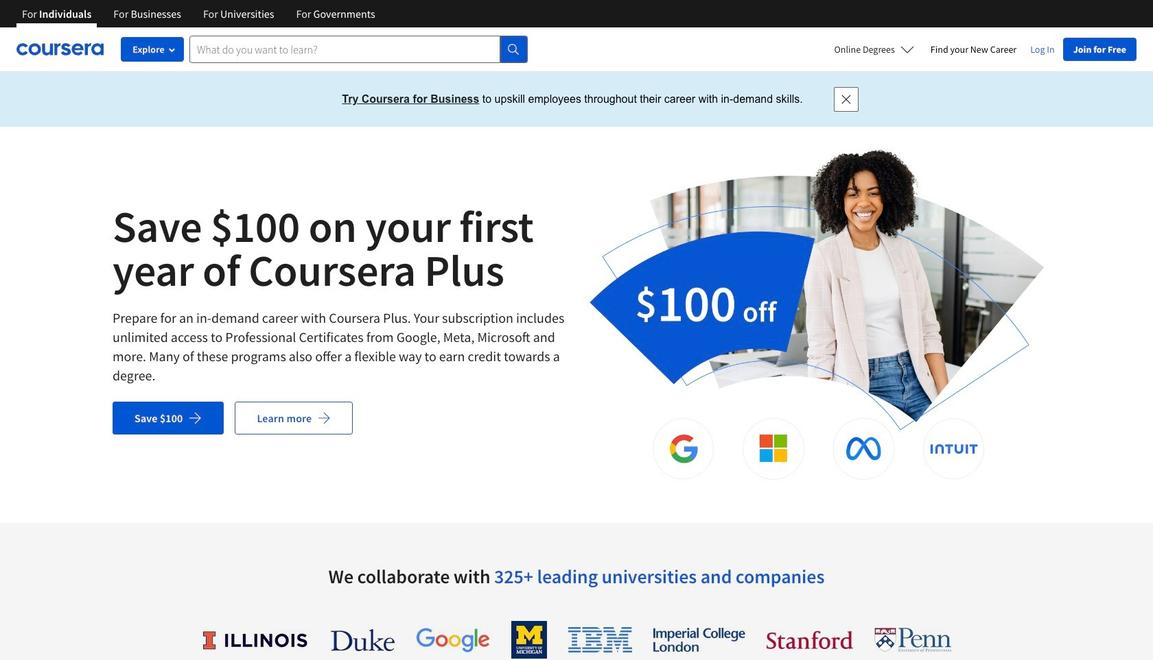 Task type: describe. For each thing, give the bounding box(es) containing it.
ibm image
[[568, 628, 632, 653]]

imperial college london image
[[653, 629, 745, 653]]

coursera image
[[16, 38, 104, 60]]

banner navigation
[[11, 0, 386, 27]]

google image
[[416, 628, 490, 653]]

What do you want to learn? text field
[[189, 36, 500, 63]]

duke university image
[[331, 630, 395, 652]]

university of illinois at urbana-champaign image
[[202, 630, 310, 652]]



Task type: locate. For each thing, give the bounding box(es) containing it.
university of pennsylvania image
[[874, 628, 951, 653]]

stanford university image
[[767, 631, 853, 650]]

university of michigan image
[[511, 622, 547, 660]]

None search field
[[189, 36, 528, 63]]

alert
[[0, 72, 1153, 127]]



